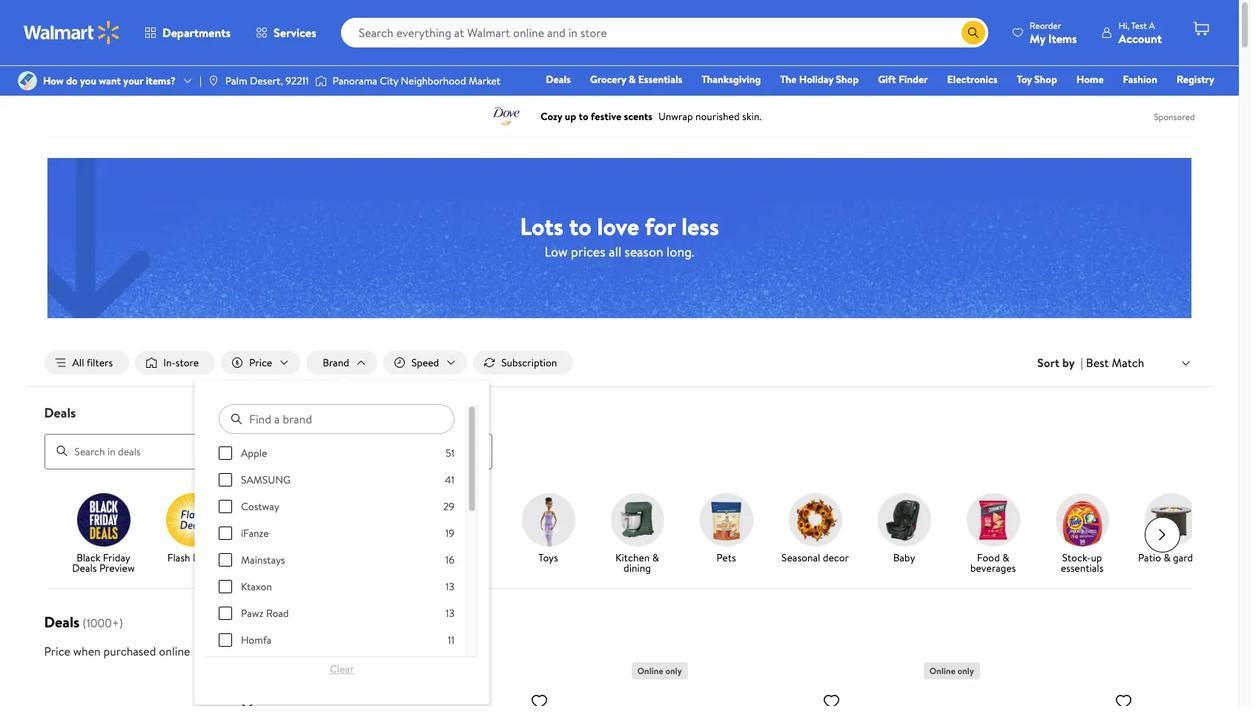 Task type: locate. For each thing, give the bounding box(es) containing it.
Search search field
[[341, 18, 989, 47]]

pets image
[[700, 493, 753, 546]]

seasonal decor link
[[777, 493, 854, 566]]

| left palm
[[200, 73, 202, 88]]

0 horizontal spatial online only
[[638, 664, 682, 677]]

online for superfit 2.25hp 2-in-1 folding under desk treadmill w/speaker controller app, single display screen silver image
[[638, 664, 664, 677]]

reorder my items
[[1030, 19, 1078, 46]]

& inside kitchen & dining
[[653, 550, 660, 565]]

by
[[1063, 355, 1075, 371]]

subscription
[[502, 355, 557, 370]]

0 horizontal spatial price
[[44, 643, 71, 659]]

home up one
[[1077, 72, 1104, 87]]

long.
[[667, 242, 695, 261]]

panorama city neighborhood market
[[333, 73, 501, 88]]

1 13 from the top
[[446, 580, 454, 594]]

2 shop from the left
[[1035, 72, 1058, 87]]

search image
[[56, 445, 68, 457]]

deals inside search field
[[44, 404, 76, 422]]

sponsored
[[1155, 110, 1196, 123]]

deals (1000+)
[[44, 612, 123, 632]]

0 vertical spatial 13
[[446, 580, 454, 594]]

baby image
[[878, 493, 931, 546]]

1 vertical spatial price
[[44, 643, 71, 659]]

ifanze
[[241, 526, 269, 541]]

1 horizontal spatial price
[[249, 355, 272, 370]]

price inside dropdown button
[[249, 355, 272, 370]]

kitchen & dining link
[[599, 493, 676, 576]]

41
[[445, 473, 454, 488]]

& right dining
[[653, 550, 660, 565]]

food & beverages link
[[955, 493, 1032, 576]]

clear
[[330, 662, 354, 677]]

price button
[[221, 351, 301, 375]]

|
[[200, 73, 202, 88], [1081, 355, 1084, 371]]

fashion link
[[1117, 71, 1165, 88]]

registry
[[1177, 72, 1215, 87]]

in-
[[163, 355, 176, 370]]

& right food
[[1003, 550, 1010, 565]]

online for crocs men's and women's unisex baya marbled clogs image on the right
[[930, 664, 956, 677]]

home down the ifanze on the left bottom of the page
[[268, 550, 295, 565]]

online
[[638, 664, 664, 677], [930, 664, 956, 677]]

deals left "preview"
[[72, 561, 97, 575]]

toys
[[539, 550, 558, 565]]

toy shop
[[1017, 72, 1058, 87]]

0 horizontal spatial shop
[[836, 72, 859, 87]]

samsung
[[241, 473, 291, 488]]

0 vertical spatial price
[[249, 355, 272, 370]]

13 down the 16
[[446, 580, 454, 594]]

patio
[[1139, 550, 1162, 565]]

thanksgiving link
[[695, 71, 768, 88]]

essentials
[[639, 72, 683, 87]]

2 online only from the left
[[930, 664, 975, 677]]

grocery & essentials link
[[584, 71, 689, 88]]

best match
[[1087, 355, 1145, 371]]

None checkbox
[[219, 447, 232, 460], [219, 473, 232, 487], [219, 500, 232, 513], [219, 527, 232, 540], [219, 607, 232, 620], [219, 447, 232, 460], [219, 473, 232, 487], [219, 500, 232, 513], [219, 527, 232, 540], [219, 607, 232, 620]]

| inside sort and filter section element
[[1081, 355, 1084, 371]]

& inside food & beverages
[[1003, 550, 1010, 565]]

deals up when
[[44, 612, 80, 632]]

low
[[545, 242, 568, 261]]

ninja creami, ice cream maker, 5 one-touch programs image
[[339, 686, 555, 706]]

online only for crocs men's and women's unisex baya marbled clogs image on the right
[[930, 664, 975, 677]]

online only
[[638, 664, 682, 677], [930, 664, 975, 677]]

0 horizontal spatial |
[[200, 73, 202, 88]]

price left when
[[44, 643, 71, 659]]

grocery & essentials
[[590, 72, 683, 87]]

add to favorites list, apple watch se (1st gen) gps, 44mm space gray aluminum case with midnight sport band - regular image
[[239, 692, 256, 706]]

food & beverages
[[971, 550, 1017, 575]]

13 up 11
[[446, 606, 454, 621]]

only up superfit 2.25hp 2-in-1 folding under desk treadmill w/speaker controller app, single display screen silver image
[[666, 664, 682, 677]]

tech image
[[433, 493, 486, 546]]

1 vertical spatial home
[[268, 550, 295, 565]]

0 horizontal spatial home link
[[243, 493, 320, 566]]

tech link
[[421, 493, 498, 566]]

1 vertical spatial |
[[1081, 355, 1084, 371]]

price for price when purchased online
[[44, 643, 71, 659]]

food
[[978, 550, 1001, 565]]

pawz road
[[241, 606, 289, 621]]

less
[[682, 210, 720, 242]]

add to favorites list, superfit 2.25hp 2-in-1 folding under desk treadmill w/speaker controller app, single display screen silver image
[[823, 692, 841, 706]]

kitchen
[[616, 550, 650, 565]]

0 horizontal spatial  image
[[18, 71, 37, 91]]

seasonal decor
[[782, 550, 849, 565]]

in-store button
[[135, 351, 215, 375]]

price when purchased online
[[44, 643, 190, 659]]

registry link
[[1171, 71, 1222, 88]]

walmart+
[[1171, 93, 1215, 108]]

holiday
[[800, 72, 834, 87]]

pawz
[[241, 606, 263, 621]]

None checkbox
[[219, 554, 232, 567], [219, 580, 232, 594], [219, 634, 232, 647], [219, 554, 232, 567], [219, 580, 232, 594], [219, 634, 232, 647]]

2 online from the left
[[930, 664, 956, 677]]

flash deals image
[[166, 493, 219, 546]]

pets link
[[688, 493, 765, 566]]

services
[[274, 24, 317, 41]]

a
[[1150, 19, 1156, 32]]

1 online only from the left
[[638, 664, 682, 677]]

electronics
[[948, 72, 998, 87]]

shop
[[836, 72, 859, 87], [1035, 72, 1058, 87]]

92211
[[286, 73, 309, 88]]

| right by
[[1081, 355, 1084, 371]]

 image left the how
[[18, 71, 37, 91]]

lots
[[520, 210, 564, 242]]

only up crocs men's and women's unisex baya marbled clogs image on the right
[[958, 664, 975, 677]]

search icon image
[[968, 27, 980, 39]]

price for price
[[249, 355, 272, 370]]

2 13 from the top
[[446, 606, 454, 621]]

group
[[219, 446, 454, 706]]

beverages
[[971, 561, 1017, 575]]

1 horizontal spatial online
[[930, 664, 956, 677]]

&
[[629, 72, 636, 87], [653, 550, 660, 565], [1003, 550, 1010, 565], [1164, 550, 1171, 565]]

& right grocery
[[629, 72, 636, 87]]

1 online from the left
[[638, 664, 664, 677]]

tech
[[449, 550, 470, 565]]

1 horizontal spatial home link
[[1070, 71, 1111, 88]]

1 horizontal spatial only
[[958, 664, 975, 677]]

debit
[[1126, 93, 1152, 108]]

price
[[249, 355, 272, 370], [44, 643, 71, 659]]

 image
[[315, 73, 327, 88]]

hi,
[[1119, 19, 1130, 32]]

 image left palm
[[208, 75, 219, 87]]

0 vertical spatial home
[[1077, 72, 1104, 87]]

friday
[[103, 550, 130, 565]]

price right store
[[249, 355, 272, 370]]

shop right holiday
[[836, 72, 859, 87]]

1 horizontal spatial |
[[1081, 355, 1084, 371]]

toy shop link
[[1011, 71, 1065, 88]]

shop right toy
[[1035, 72, 1058, 87]]

best
[[1087, 355, 1110, 371]]

only
[[666, 664, 682, 677], [958, 664, 975, 677]]

& right 'patio'
[[1164, 550, 1171, 565]]

 image
[[18, 71, 37, 91], [208, 75, 219, 87]]

deals up 'search' image on the left bottom of page
[[44, 404, 76, 422]]

& for dining
[[653, 550, 660, 565]]

one
[[1102, 93, 1124, 108]]

when
[[73, 643, 101, 659]]

black friday deals preview
[[72, 550, 135, 575]]

deals right flash
[[193, 550, 218, 565]]

home link up one
[[1070, 71, 1111, 88]]

0 horizontal spatial only
[[666, 664, 682, 677]]

black
[[77, 550, 100, 565]]

Deals search field
[[26, 404, 1213, 469]]

walmart image
[[24, 21, 120, 45]]

home link down samsung
[[243, 493, 320, 566]]

1 vertical spatial 13
[[446, 606, 454, 621]]

& for beverages
[[1003, 550, 1010, 565]]

1 horizontal spatial online only
[[930, 664, 975, 677]]

services button
[[243, 15, 329, 50]]

up
[[1092, 550, 1103, 565]]

group containing apple
[[219, 446, 454, 706]]

in-store
[[163, 355, 199, 370]]

city
[[380, 73, 399, 88]]

19
[[445, 526, 454, 541]]

deals inside "link"
[[193, 550, 218, 565]]

thanksgiving
[[702, 72, 761, 87]]

one debit link
[[1095, 92, 1158, 108]]

home link
[[1070, 71, 1111, 88], [243, 493, 320, 566]]

filters
[[87, 355, 113, 370]]

lots to love for less. low prices all season long. image
[[47, 158, 1193, 319]]

1 only from the left
[[666, 664, 682, 677]]

flash
[[167, 550, 190, 565]]

0 horizontal spatial online
[[638, 664, 664, 677]]

1 horizontal spatial  image
[[208, 75, 219, 87]]

2 only from the left
[[958, 664, 975, 677]]

1 horizontal spatial shop
[[1035, 72, 1058, 87]]

prices
[[571, 242, 606, 261]]



Task type: vqa. For each thing, say whether or not it's contained in the screenshot.
1600 to the left
no



Task type: describe. For each thing, give the bounding box(es) containing it.
next slide for chipmodulewithimages list image
[[1145, 517, 1181, 552]]

51
[[446, 446, 454, 461]]

stock-up essentials link
[[1044, 493, 1121, 576]]

kitchen and dining image
[[611, 493, 664, 546]]

0 vertical spatial home link
[[1070, 71, 1111, 88]]

apple watch se (1st gen) gps, 44mm space gray aluminum case with midnight sport band - regular image
[[47, 686, 262, 706]]

patio & garden image
[[1145, 493, 1199, 546]]

homfa
[[241, 633, 272, 648]]

sort by |
[[1038, 355, 1084, 371]]

& for essentials
[[629, 72, 636, 87]]

1 vertical spatial home link
[[243, 493, 320, 566]]

you
[[80, 73, 96, 88]]

flash deals link
[[154, 493, 231, 566]]

your
[[123, 73, 143, 88]]

palm
[[225, 73, 247, 88]]

seasonal decor image
[[789, 493, 842, 546]]

the holiday shop
[[781, 72, 859, 87]]

cart contains 0 items total amount $0.00 image
[[1193, 20, 1211, 38]]

store
[[176, 355, 199, 370]]

black friday deals preview link
[[65, 493, 142, 576]]

want
[[99, 73, 121, 88]]

only for superfit 2.25hp 2-in-1 folding under desk treadmill w/speaker controller app, single display screen silver image
[[666, 664, 682, 677]]

reorder
[[1030, 19, 1062, 32]]

grocery
[[590, 72, 627, 87]]

1 shop from the left
[[836, 72, 859, 87]]

patio & garden link
[[1133, 493, 1210, 566]]

sort and filter section element
[[26, 339, 1213, 387]]

do
[[66, 73, 78, 88]]

electronics link
[[941, 71, 1005, 88]]

Find a brand search field
[[219, 404, 454, 434]]

preview
[[99, 561, 135, 575]]

0 horizontal spatial home
[[268, 550, 295, 565]]

black friday deals image
[[77, 493, 130, 546]]

departments button
[[132, 15, 243, 50]]

Walmart Site-Wide search field
[[341, 18, 989, 47]]

mainstays
[[241, 553, 285, 568]]

dining
[[624, 561, 651, 575]]

food & beverages image
[[967, 493, 1021, 546]]

palm desert, 92211
[[225, 73, 309, 88]]

ktaxon
[[241, 580, 272, 594]]

sort
[[1038, 355, 1060, 371]]

(1000+)
[[83, 615, 123, 631]]

& for garden
[[1164, 550, 1171, 565]]

for
[[645, 210, 676, 242]]

kitchen & dining
[[616, 550, 660, 575]]

market
[[469, 73, 501, 88]]

neighborhood
[[401, 73, 466, 88]]

to
[[570, 210, 592, 242]]

13 for ktaxon
[[446, 580, 454, 594]]

stock-
[[1063, 550, 1092, 565]]

registry one debit
[[1102, 72, 1215, 108]]

crocs men's and women's unisex baya marbled clogs image
[[924, 686, 1139, 706]]

decor
[[823, 550, 849, 565]]

love
[[597, 210, 640, 242]]

gift finder
[[879, 72, 929, 87]]

brand
[[323, 355, 349, 370]]

match
[[1112, 355, 1145, 371]]

patio & garden
[[1139, 550, 1205, 565]]

garden
[[1174, 550, 1205, 565]]

1 horizontal spatial home
[[1077, 72, 1104, 87]]

flash deals
[[167, 550, 218, 565]]

online only for superfit 2.25hp 2-in-1 folding under desk treadmill w/speaker controller app, single display screen silver image
[[638, 664, 682, 677]]

brand button
[[307, 351, 378, 375]]

 image for palm
[[208, 75, 219, 87]]

all
[[609, 242, 622, 261]]

all
[[72, 355, 84, 370]]

items
[[1049, 30, 1078, 46]]

the
[[781, 72, 797, 87]]

finder
[[899, 72, 929, 87]]

add to favorites list, crocs men's and women's unisex baya marbled clogs image
[[1115, 692, 1133, 706]]

gift finder link
[[872, 71, 935, 88]]

online
[[159, 643, 190, 659]]

home image
[[255, 493, 308, 546]]

lots to love for less low prices all season long.
[[520, 210, 720, 261]]

fashion
[[1124, 72, 1158, 87]]

deals left grocery
[[546, 72, 571, 87]]

13 for pawz road
[[446, 606, 454, 621]]

purchased
[[104, 643, 156, 659]]

road
[[266, 606, 289, 621]]

seasonal
[[782, 550, 821, 565]]

29
[[443, 499, 454, 514]]

11
[[448, 633, 454, 648]]

deals inside black friday deals preview
[[72, 561, 97, 575]]

test
[[1132, 19, 1148, 32]]

clear button
[[219, 657, 466, 681]]

gift
[[879, 72, 897, 87]]

hi, test a account
[[1119, 19, 1163, 46]]

only for crocs men's and women's unisex baya marbled clogs image on the right
[[958, 664, 975, 677]]

toys link
[[510, 493, 587, 566]]

walmart+ link
[[1164, 92, 1222, 108]]

add to favorites list, ninja creami, ice cream maker, 5 one-touch programs image
[[531, 692, 549, 706]]

Search in deals search field
[[44, 434, 492, 469]]

superfit 2.25hp 2-in-1 folding under desk treadmill w/speaker controller app, single display screen silver image
[[632, 686, 847, 706]]

stock-up essentials image
[[1056, 493, 1110, 546]]

season
[[625, 242, 664, 261]]

costway
[[241, 499, 279, 514]]

speed
[[412, 355, 439, 370]]

apple
[[241, 446, 267, 461]]

subscription button
[[474, 351, 574, 375]]

toys image
[[522, 493, 575, 546]]

pets
[[717, 550, 736, 565]]

0 vertical spatial |
[[200, 73, 202, 88]]

 image for how
[[18, 71, 37, 91]]



